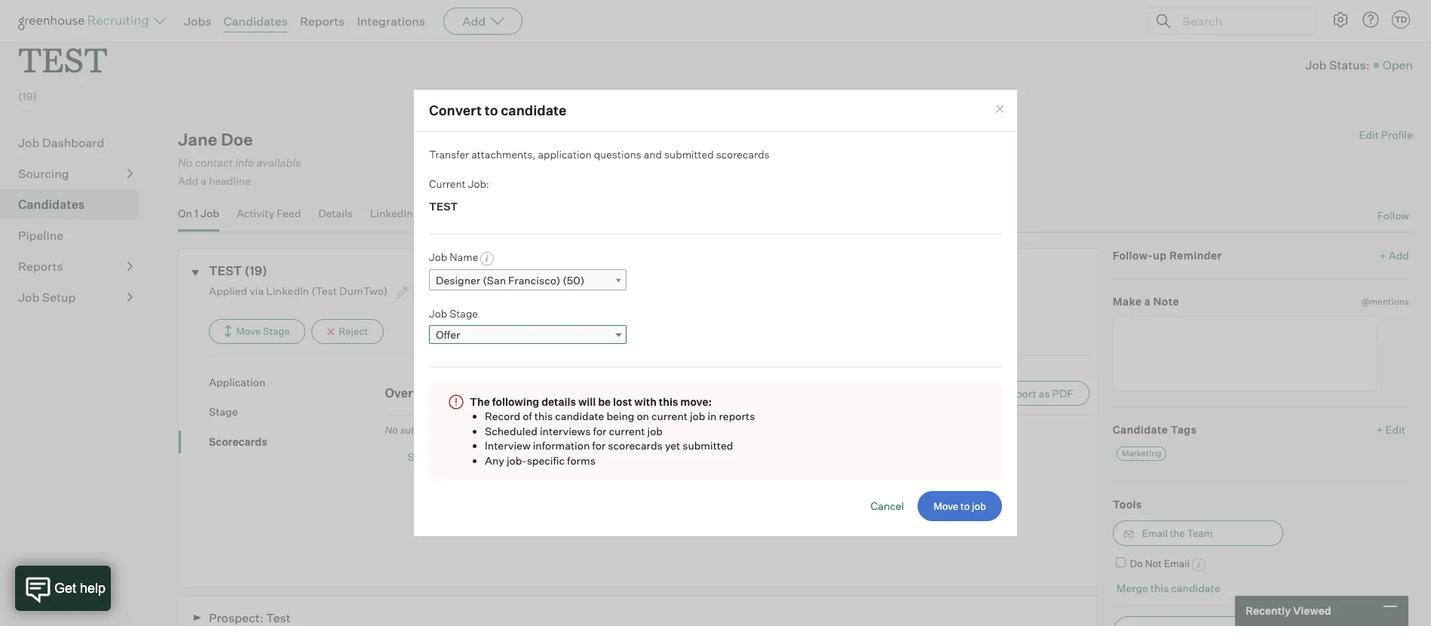 Task type: describe. For each thing, give the bounding box(es) containing it.
export as pdf
[[1003, 387, 1074, 400]]

email the team button
[[1113, 521, 1284, 546]]

candidate for convert to candidate
[[501, 102, 567, 118]]

attachments,
[[472, 148, 536, 160]]

activity
[[237, 207, 275, 219]]

yet
[[665, 439, 681, 452]]

test
[[266, 610, 291, 626]]

0 horizontal spatial linkedin
[[266, 284, 309, 297]]

designer (san francisco) (50)
[[436, 273, 585, 286]]

overall recommendations
[[385, 385, 540, 400]]

marketing
[[1122, 448, 1162, 458]]

submit a new scorecard
[[408, 451, 527, 463]]

jobs
[[184, 14, 212, 29]]

0 vertical spatial reports link
[[300, 14, 345, 29]]

1 vertical spatial submitted
[[400, 424, 447, 436]]

+ add link
[[1380, 248, 1410, 263]]

0 vertical spatial reports
[[300, 14, 345, 29]]

no inside jane doe no contact info available add a headline
[[178, 156, 192, 170]]

designer
[[436, 273, 481, 286]]

merge this candidate
[[1117, 582, 1221, 594]]

up
[[1154, 249, 1167, 262]]

+ for + add
[[1380, 249, 1387, 262]]

make a note
[[1113, 295, 1180, 308]]

1 vertical spatial this
[[535, 410, 553, 422]]

convert to candidate
[[429, 102, 567, 118]]

1 horizontal spatial edit
[[1386, 423, 1406, 436]]

doe
[[221, 129, 253, 149]]

add inside + add link
[[1389, 249, 1410, 262]]

1 horizontal spatial job
[[690, 410, 706, 422]]

via
[[250, 284, 264, 297]]

integrations link
[[357, 14, 426, 29]]

0 horizontal spatial job
[[648, 424, 663, 437]]

information
[[533, 439, 590, 452]]

current job:
[[429, 177, 490, 190]]

sourcing
[[18, 166, 69, 181]]

Do Not Email checkbox
[[1116, 558, 1126, 567]]

current
[[429, 177, 466, 190]]

contact
[[195, 156, 233, 170]]

edit profile link
[[1360, 128, 1414, 141]]

questions
[[594, 148, 642, 160]]

new
[[454, 451, 474, 463]]

sourcing link
[[18, 165, 133, 183]]

test for test (19)
[[209, 263, 242, 279]]

job for job stage
[[429, 307, 447, 320]]

td button
[[1392, 11, 1411, 29]]

email inside email the team button
[[1143, 527, 1168, 540]]

specific
[[527, 454, 565, 467]]

1 horizontal spatial (19)
[[245, 263, 267, 279]]

follow link
[[1378, 208, 1410, 223]]

job for job name
[[429, 250, 447, 263]]

job stage
[[429, 307, 478, 320]]

candidate tags
[[1113, 423, 1197, 436]]

+ add
[[1380, 249, 1410, 262]]

jobs link
[[184, 14, 212, 29]]

in
[[708, 410, 717, 422]]

lost
[[613, 395, 632, 408]]

and
[[644, 148, 662, 160]]

0 horizontal spatial edit
[[1360, 128, 1380, 141]]

recommendations
[[429, 385, 540, 400]]

headline
[[209, 175, 251, 187]]

prospect:
[[209, 610, 264, 626]]

job for job dashboard
[[18, 135, 39, 150]]

tags
[[1171, 423, 1197, 436]]

submit
[[408, 451, 444, 463]]

1 vertical spatial reports link
[[18, 257, 133, 275]]

test (19)
[[209, 263, 267, 279]]

applied
[[209, 284, 247, 297]]

candidate
[[1113, 423, 1169, 436]]

job name
[[429, 250, 478, 263]]

recently viewed
[[1246, 604, 1332, 617]]

jane
[[178, 129, 217, 149]]

offer link
[[429, 325, 627, 344]]

0 vertical spatial for
[[593, 424, 607, 437]]

td button
[[1389, 8, 1414, 32]]

1
[[195, 207, 198, 219]]

do
[[1130, 558, 1143, 570]]

overall
[[385, 385, 427, 400]]

1 horizontal spatial this
[[659, 395, 678, 408]]

reject button
[[312, 319, 384, 344]]

record
[[485, 410, 521, 422]]

Search text field
[[1179, 10, 1301, 32]]

scheduled
[[485, 424, 538, 437]]

jane doe no contact info available add a headline
[[178, 129, 302, 187]]

details
[[318, 207, 353, 219]]

status:
[[1330, 57, 1370, 72]]

with
[[635, 395, 657, 408]]

0 horizontal spatial (19)
[[18, 90, 37, 103]]

td
[[1395, 14, 1408, 25]]

note
[[1154, 295, 1180, 308]]

0 horizontal spatial candidates link
[[18, 196, 133, 214]]

available
[[257, 156, 302, 170]]

the
[[470, 395, 490, 408]]

export as pdf link
[[975, 381, 1090, 406]]

0 horizontal spatial candidates
[[18, 197, 85, 212]]

none submit inside the convert to candidate dialog
[[918, 491, 1002, 521]]

0 horizontal spatial current
[[609, 424, 645, 437]]

1 vertical spatial no
[[385, 424, 398, 436]]

profile
[[1382, 128, 1414, 141]]

job:
[[468, 177, 490, 190]]

interview
[[485, 439, 531, 452]]

0 vertical spatial submitted
[[665, 148, 714, 160]]

scorecards inside the following details will be lost with this move: record of this candidate being on current job in reports scheduled interviews for current job interview information for scorecards yet submitted any job-specific forms
[[608, 439, 663, 452]]

merge this candidate link
[[1117, 582, 1221, 594]]

+ for + edit
[[1377, 423, 1384, 436]]

scorecard
[[477, 451, 527, 463]]

close image
[[994, 103, 1006, 115]]

tools
[[1113, 498, 1143, 511]]

1 vertical spatial reports
[[18, 259, 63, 274]]

details
[[542, 395, 576, 408]]

move stage button
[[209, 319, 306, 344]]

job for job setup
[[18, 290, 39, 305]]

details link
[[318, 207, 353, 228]]

1 vertical spatial email
[[1164, 558, 1190, 570]]



Task type: vqa. For each thing, say whether or not it's contained in the screenshot.
WHO GETS CREDIT
no



Task type: locate. For each thing, give the bounding box(es) containing it.
email right not
[[1164, 558, 1190, 570]]

this right the with
[[659, 395, 678, 408]]

submitted
[[665, 148, 714, 160], [400, 424, 447, 436], [683, 439, 733, 452]]

a inside submit a new scorecard link
[[446, 451, 452, 463]]

interviews
[[540, 424, 591, 437]]

0 horizontal spatial scorecards
[[449, 424, 500, 436]]

1 vertical spatial candidates
[[18, 197, 85, 212]]

candidate inside the following details will be lost with this move: record of this candidate being on current job in reports scheduled interviews for current job interview information for scorecards yet submitted any job-specific forms
[[555, 410, 604, 422]]

(test
[[311, 284, 337, 297]]

job right 1
[[201, 207, 219, 219]]

this right of
[[535, 410, 553, 422]]

0 vertical spatial a
[[201, 175, 207, 187]]

1 vertical spatial add
[[178, 175, 199, 187]]

application
[[538, 148, 592, 160]]

0 vertical spatial scorecards
[[716, 148, 770, 160]]

add inside add popup button
[[462, 14, 486, 29]]

applied via linkedin (test dumtwo)
[[209, 284, 390, 297]]

on
[[178, 207, 192, 219]]

2 horizontal spatial a
[[1145, 295, 1151, 308]]

1 horizontal spatial current
[[652, 410, 688, 422]]

pipeline
[[18, 228, 63, 243]]

(50)
[[563, 273, 585, 286]]

job setup link
[[18, 288, 133, 306]]

job for job status:
[[1306, 57, 1327, 72]]

a for submit a new scorecard
[[446, 451, 452, 463]]

prospect: test
[[209, 610, 291, 626]]

reports down pipeline
[[18, 259, 63, 274]]

+ edit link
[[1373, 420, 1410, 440]]

2 horizontal spatial scorecards
[[716, 148, 770, 160]]

add
[[462, 14, 486, 29], [178, 175, 199, 187], [1389, 249, 1410, 262]]

to
[[485, 102, 498, 118]]

no submitted scorecards
[[385, 424, 500, 436]]

0 vertical spatial edit
[[1360, 128, 1380, 141]]

1 horizontal spatial reports
[[300, 14, 345, 29]]

stage down application
[[209, 405, 238, 418]]

scorecards
[[209, 435, 267, 448]]

0 vertical spatial test
[[18, 37, 108, 81]]

job down on
[[648, 424, 663, 437]]

2 horizontal spatial add
[[1389, 249, 1410, 262]]

1 horizontal spatial no
[[385, 424, 398, 436]]

convert to candidate dialog
[[413, 89, 1018, 537]]

2 vertical spatial submitted
[[683, 439, 733, 452]]

0 horizontal spatial test
[[18, 37, 108, 81]]

candidates link right jobs
[[224, 14, 288, 29]]

0 horizontal spatial a
[[201, 175, 207, 187]]

this
[[659, 395, 678, 408], [535, 410, 553, 422], [1151, 582, 1169, 594]]

reports left integrations
[[300, 14, 345, 29]]

1 vertical spatial candidates link
[[18, 196, 133, 214]]

1 vertical spatial test
[[429, 200, 458, 213]]

reports link up job setup link
[[18, 257, 133, 275]]

pdf
[[1053, 387, 1074, 400]]

application
[[209, 375, 266, 388]]

0 vertical spatial add
[[462, 14, 486, 29]]

move:
[[681, 395, 712, 408]]

a left the note
[[1145, 295, 1151, 308]]

submitted down in
[[683, 439, 733, 452]]

submitted up "submit"
[[400, 424, 447, 436]]

stage for move stage
[[263, 325, 290, 337]]

email left the
[[1143, 527, 1168, 540]]

on
[[637, 410, 649, 422]]

2 vertical spatial test
[[209, 263, 242, 279]]

of
[[523, 410, 532, 422]]

2 vertical spatial this
[[1151, 582, 1169, 594]]

1 vertical spatial (19)
[[245, 263, 267, 279]]

info
[[235, 156, 254, 170]]

test up the applied
[[209, 263, 242, 279]]

stage
[[450, 307, 478, 320], [263, 325, 290, 337], [209, 405, 238, 418]]

job status:
[[1306, 57, 1370, 72]]

candidate
[[501, 102, 567, 118], [555, 410, 604, 422], [1172, 582, 1221, 594]]

linkedin right via
[[266, 284, 309, 297]]

for
[[593, 424, 607, 437], [592, 439, 606, 452]]

merge
[[1117, 582, 1149, 594]]

1 vertical spatial candidate
[[555, 410, 604, 422]]

make
[[1113, 295, 1142, 308]]

edit profile
[[1360, 128, 1414, 141]]

0 horizontal spatial stage
[[209, 405, 238, 418]]

linkedin link
[[370, 207, 413, 228]]

a down contact
[[201, 175, 207, 187]]

add inside jane doe no contact info available add a headline
[[178, 175, 199, 187]]

submit a new scorecard link
[[408, 450, 1090, 464]]

team
[[1187, 527, 1213, 540]]

being
[[607, 410, 635, 422]]

pipeline link
[[18, 226, 133, 245]]

test inside the convert to candidate dialog
[[429, 200, 458, 213]]

add button
[[444, 8, 523, 35]]

submitted inside the following details will be lost with this move: record of this candidate being on current job in reports scheduled interviews for current job interview information for scorecards yet submitted any job-specific forms
[[683, 439, 733, 452]]

be
[[598, 395, 611, 408]]

candidate right to
[[501, 102, 567, 118]]

test down greenhouse recruiting "image"
[[18, 37, 108, 81]]

for down being
[[593, 424, 607, 437]]

job left status: at the right of page
[[1306, 57, 1327, 72]]

candidates down the sourcing
[[18, 197, 85, 212]]

1 horizontal spatial reports link
[[300, 14, 345, 29]]

job up offer
[[429, 307, 447, 320]]

job up the sourcing
[[18, 135, 39, 150]]

application link
[[209, 375, 385, 389]]

0 vertical spatial this
[[659, 395, 678, 408]]

2 vertical spatial stage
[[209, 405, 238, 418]]

stage inside the convert to candidate dialog
[[450, 307, 478, 320]]

0 horizontal spatial add
[[178, 175, 199, 187]]

0 vertical spatial linkedin
[[370, 207, 413, 219]]

0 vertical spatial current
[[652, 410, 688, 422]]

stage inside button
[[263, 325, 290, 337]]

transfer
[[429, 148, 469, 160]]

feed
[[277, 207, 301, 219]]

None submit
[[918, 491, 1002, 521]]

offer
[[436, 328, 460, 341]]

0 vertical spatial candidates link
[[224, 14, 288, 29]]

1 vertical spatial a
[[1145, 295, 1151, 308]]

1 vertical spatial for
[[592, 439, 606, 452]]

activity feed link
[[237, 207, 301, 228]]

current right on
[[652, 410, 688, 422]]

0 vertical spatial job
[[690, 410, 706, 422]]

for up forms
[[592, 439, 606, 452]]

as
[[1039, 387, 1050, 400]]

1 vertical spatial job
[[648, 424, 663, 437]]

recently
[[1246, 604, 1291, 617]]

stage up offer
[[450, 307, 478, 320]]

(san
[[483, 273, 506, 286]]

no
[[178, 156, 192, 170], [385, 424, 398, 436]]

2 horizontal spatial test
[[429, 200, 458, 213]]

0 horizontal spatial this
[[535, 410, 553, 422]]

test for test link
[[18, 37, 108, 81]]

current down being
[[609, 424, 645, 437]]

scorecards link
[[209, 434, 385, 449]]

test down current
[[429, 200, 458, 213]]

2 vertical spatial scorecards
[[608, 439, 663, 452]]

transfer attachments, application questions and submitted scorecards
[[429, 148, 770, 160]]

+
[[1380, 249, 1387, 262], [1377, 423, 1384, 436]]

stage right move on the bottom left of the page
[[263, 325, 290, 337]]

0 horizontal spatial no
[[178, 156, 192, 170]]

1 horizontal spatial candidates
[[224, 14, 288, 29]]

candidates
[[224, 14, 288, 29], [18, 197, 85, 212]]

reports link left integrations
[[300, 14, 345, 29]]

a inside jane doe no contact info available add a headline
[[201, 175, 207, 187]]

1 vertical spatial scorecards
[[449, 424, 500, 436]]

no down overall
[[385, 424, 398, 436]]

export
[[1003, 387, 1037, 400]]

1 horizontal spatial a
[[446, 451, 452, 463]]

candidate for merge this candidate
[[1172, 582, 1221, 594]]

candidates right jobs
[[224, 14, 288, 29]]

0 vertical spatial no
[[178, 156, 192, 170]]

candidates link down sourcing 'link' in the top of the page
[[18, 196, 133, 214]]

job dashboard
[[18, 135, 104, 150]]

cancel
[[871, 499, 905, 512]]

current
[[652, 410, 688, 422], [609, 424, 645, 437]]

1 vertical spatial stage
[[263, 325, 290, 337]]

email the team
[[1143, 527, 1213, 540]]

0 vertical spatial email
[[1143, 527, 1168, 540]]

the following details will be lost with this move: record of this candidate being on current job in reports scheduled interviews for current job interview information for scorecards yet submitted any job-specific forms
[[470, 395, 755, 467]]

edit
[[1360, 128, 1380, 141], [1386, 423, 1406, 436]]

any
[[485, 454, 505, 467]]

a left new
[[446, 451, 452, 463]]

0 vertical spatial (19)
[[18, 90, 37, 103]]

job setup
[[18, 290, 76, 305]]

configure image
[[1332, 11, 1350, 29]]

2 horizontal spatial this
[[1151, 582, 1169, 594]]

on 1 job
[[178, 207, 219, 219]]

1 horizontal spatial test
[[209, 263, 242, 279]]

job left "setup"
[[18, 290, 39, 305]]

candidate down will
[[555, 410, 604, 422]]

scorecards
[[716, 148, 770, 160], [449, 424, 500, 436], [608, 439, 663, 452]]

email
[[1143, 527, 1168, 540], [1164, 558, 1190, 570]]

(19) down test link
[[18, 90, 37, 103]]

0 horizontal spatial reports link
[[18, 257, 133, 275]]

follow-
[[1113, 249, 1154, 262]]

stage for job stage
[[450, 307, 478, 320]]

0 vertical spatial candidates
[[224, 14, 288, 29]]

not
[[1146, 558, 1162, 570]]

following
[[492, 395, 540, 408]]

None text field
[[1113, 316, 1377, 392]]

1 vertical spatial +
[[1377, 423, 1384, 436]]

1 horizontal spatial candidates link
[[224, 14, 288, 29]]

will
[[579, 395, 596, 408]]

0 vertical spatial +
[[1380, 249, 1387, 262]]

1 vertical spatial edit
[[1386, 423, 1406, 436]]

candidate down do not email
[[1172, 582, 1221, 594]]

reports
[[300, 14, 345, 29], [18, 259, 63, 274]]

no down jane
[[178, 156, 192, 170]]

test
[[18, 37, 108, 81], [429, 200, 458, 213], [209, 263, 242, 279]]

this down do not email
[[1151, 582, 1169, 594]]

2 vertical spatial candidate
[[1172, 582, 1221, 594]]

2 vertical spatial add
[[1389, 249, 1410, 262]]

0 vertical spatial stage
[[450, 307, 478, 320]]

dashboard
[[42, 135, 104, 150]]

linkedin right details
[[370, 207, 413, 219]]

forms
[[567, 454, 596, 467]]

1 horizontal spatial linkedin
[[370, 207, 413, 219]]

do not email
[[1130, 558, 1190, 570]]

on 1 job link
[[178, 207, 219, 228]]

0 horizontal spatial reports
[[18, 259, 63, 274]]

a for make a note
[[1145, 295, 1151, 308]]

1 horizontal spatial add
[[462, 14, 486, 29]]

0 vertical spatial candidate
[[501, 102, 567, 118]]

open
[[1383, 57, 1414, 72]]

1 vertical spatial linkedin
[[266, 284, 309, 297]]

1 horizontal spatial scorecards
[[608, 439, 663, 452]]

submitted right and
[[665, 148, 714, 160]]

1 horizontal spatial stage
[[263, 325, 290, 337]]

2 horizontal spatial stage
[[450, 307, 478, 320]]

(19) up via
[[245, 263, 267, 279]]

job left in
[[690, 410, 706, 422]]

greenhouse recruiting image
[[18, 12, 154, 30]]

job left name
[[429, 250, 447, 263]]

activity feed
[[237, 207, 301, 219]]

2 vertical spatial a
[[446, 451, 452, 463]]

1 vertical spatial current
[[609, 424, 645, 437]]



